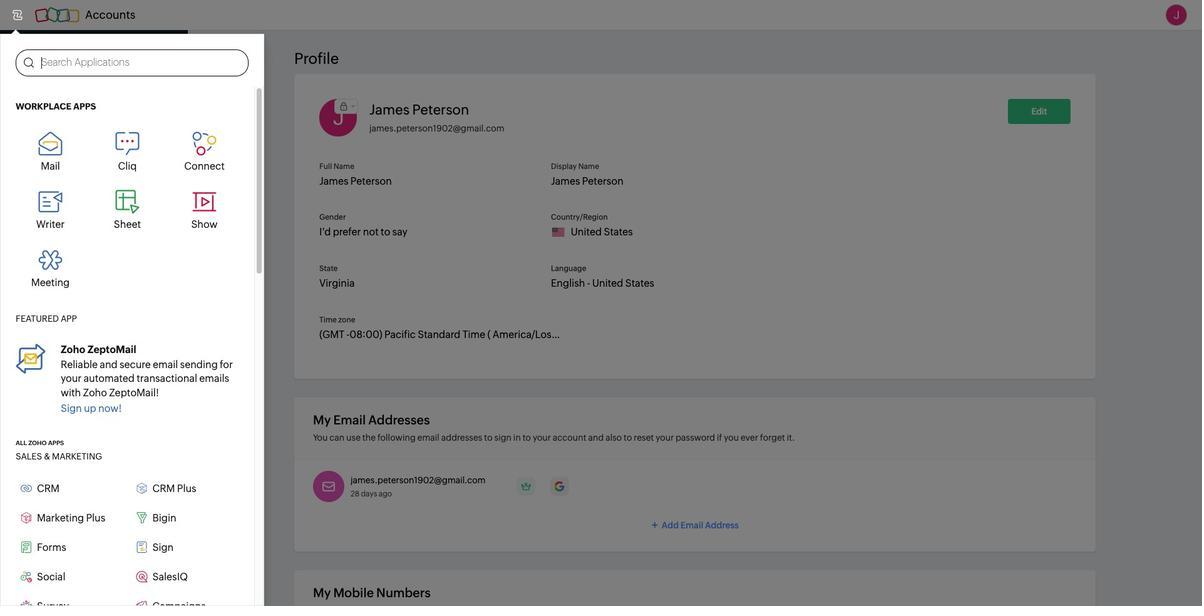 Task type: vqa. For each thing, say whether or not it's contained in the screenshot.
a at the bottom of page
no



Task type: locate. For each thing, give the bounding box(es) containing it.
your right in
[[533, 433, 551, 443]]

2 to from the left
[[523, 433, 531, 443]]

multi-
[[38, 188, 62, 198]]

secure
[[120, 359, 151, 371]]

email right add at the right bottom of the page
[[681, 521, 704, 531]]

1 horizontal spatial sign
[[153, 542, 174, 554]]

1 horizontal spatial and
[[589, 433, 604, 443]]

marketing inside all zoho apps sales & marketing
[[52, 452, 102, 462]]

show link
[[170, 185, 239, 235]]

email up use
[[334, 413, 366, 427]]

information
[[84, 71, 129, 81]]

zoho
[[61, 344, 85, 356], [83, 387, 107, 399], [28, 440, 47, 447]]

1 vertical spatial sign
[[153, 542, 174, 554]]

0 horizontal spatial plus
[[86, 512, 105, 524]]

0 horizontal spatial and
[[100, 359, 118, 371]]

apps up the &
[[48, 440, 64, 447]]

reliable
[[61, 359, 98, 371]]

plus inside crm plus "link"
[[177, 483, 196, 495]]

plus up forms link
[[86, 512, 105, 524]]

to right also
[[624, 433, 632, 443]]

and
[[100, 359, 118, 371], [589, 433, 604, 443]]

marketing plus
[[37, 512, 105, 524]]

james.peterson1902@gmail.com up ago
[[351, 476, 486, 486]]

2 crm from the left
[[153, 483, 175, 495]]

0 vertical spatial apps
[[73, 101, 96, 111]]

0 vertical spatial zoho
[[61, 344, 85, 356]]

the
[[363, 433, 376, 443]]

and up automated
[[100, 359, 118, 371]]

1 vertical spatial email
[[418, 433, 440, 443]]

2 horizontal spatial to
[[624, 433, 632, 443]]

my inside my email addresses you can use the following email addresses to sign in to your account and also to reset your password if you ever forget it.
[[313, 413, 331, 427]]

sign down bigin
[[153, 542, 174, 554]]

crm
[[37, 483, 60, 495], [153, 483, 175, 495]]

to left sign
[[484, 433, 493, 443]]

marketing
[[52, 452, 102, 462], [37, 512, 84, 524]]

your inside zoho zeptomail reliable and secure email sending for your automated transactional emails with zoho zeptomail! sign up now!
[[61, 373, 82, 385]]

apps
[[73, 101, 96, 111], [48, 440, 64, 447]]

0 vertical spatial plus
[[177, 483, 196, 495]]

crm down the &
[[37, 483, 60, 495]]

1 horizontal spatial to
[[523, 433, 531, 443]]

zoho up reliable
[[61, 344, 85, 356]]

0 vertical spatial email
[[153, 359, 178, 371]]

email right the following
[[418, 433, 440, 443]]

email inside my email addresses you can use the following email addresses to sign in to your account and also to reset your password if you ever forget it.
[[334, 413, 366, 427]]

1 horizontal spatial your
[[533, 433, 551, 443]]

my left the mobile
[[313, 586, 331, 600]]

email
[[334, 413, 366, 427], [681, 521, 704, 531]]

cliq link
[[93, 126, 162, 177]]

crm for crm plus
[[153, 483, 175, 495]]

with
[[61, 387, 81, 399]]

0 horizontal spatial crm
[[37, 483, 60, 495]]

crm for crm
[[37, 483, 60, 495]]

automated
[[84, 373, 135, 385]]

1 to from the left
[[484, 433, 493, 443]]

0 horizontal spatial to
[[484, 433, 493, 443]]

1 vertical spatial my
[[313, 586, 331, 600]]

0 vertical spatial sign
[[61, 403, 82, 415]]

james.peterson1902@gmail.com 28 days ago
[[351, 476, 486, 499]]

0 horizontal spatial your
[[61, 373, 82, 385]]

1 horizontal spatial plus
[[177, 483, 196, 495]]

1 vertical spatial email
[[681, 521, 704, 531]]

email for my
[[334, 413, 366, 427]]

settings
[[38, 223, 72, 233]]

apps down personal information
[[73, 101, 96, 111]]

addresses
[[442, 433, 483, 443]]

1 crm from the left
[[37, 483, 60, 495]]

0 vertical spatial james.peterson1902@gmail.com
[[370, 123, 505, 133]]

plus
[[177, 483, 196, 495], [86, 512, 105, 524]]

your
[[61, 373, 82, 385], [533, 433, 551, 443], [656, 433, 674, 443]]

multi-factor authentication
[[38, 188, 151, 198]]

profile up the mprivacy icon on the left
[[294, 50, 339, 67]]

compliance
[[38, 363, 88, 373]]

1 horizontal spatial profile
[[294, 50, 339, 67]]

1 my from the top
[[313, 413, 331, 427]]

featured
[[16, 314, 59, 324]]

1 horizontal spatial email
[[418, 433, 440, 443]]

your right reset on the right of page
[[656, 433, 674, 443]]

zeptomail!
[[109, 387, 159, 399]]

ago
[[379, 490, 392, 499]]

email for add
[[681, 521, 704, 531]]

0 vertical spatial and
[[100, 359, 118, 371]]

my mobile numbers
[[313, 586, 431, 600]]

zoho up sign up now! 'link'
[[83, 387, 107, 399]]

address
[[705, 521, 739, 531]]

0 horizontal spatial sign
[[61, 403, 82, 415]]

marketing plus link
[[16, 507, 124, 529]]

edit
[[1032, 107, 1048, 117]]

following
[[378, 433, 416, 443]]

your up with
[[61, 373, 82, 385]]

and left also
[[589, 433, 604, 443]]

profile up personal
[[38, 43, 64, 53]]

bigin link
[[131, 507, 239, 529]]

my for my email addresses you can use the following email addresses to sign in to your account and also to reset your password if you ever forget it.
[[313, 413, 331, 427]]

3 to from the left
[[624, 433, 632, 443]]

marketing right the &
[[52, 452, 102, 462]]

1 vertical spatial apps
[[48, 440, 64, 447]]

apps inside all zoho apps sales & marketing
[[48, 440, 64, 447]]

you
[[724, 433, 739, 443]]

1 horizontal spatial apps
[[73, 101, 96, 111]]

cliq
[[118, 160, 137, 172]]

add email address
[[662, 521, 739, 531]]

to
[[484, 433, 493, 443], [523, 433, 531, 443], [624, 433, 632, 443]]

0 vertical spatial email
[[334, 413, 366, 427]]

workplace
[[16, 101, 71, 111]]

0 horizontal spatial apps
[[48, 440, 64, 447]]

salesiq
[[153, 571, 188, 583]]

crm inside "link"
[[153, 483, 175, 495]]

up
[[84, 403, 96, 415]]

connect link
[[170, 126, 239, 177]]

personal information
[[50, 71, 129, 81]]

meeting link
[[16, 243, 85, 294]]

sign down with
[[61, 403, 82, 415]]

profile
[[38, 43, 64, 53], [294, 50, 339, 67]]

bigin
[[153, 512, 176, 524]]

1 horizontal spatial crm
[[153, 483, 175, 495]]

use
[[347, 433, 361, 443]]

and inside my email addresses you can use the following email addresses to sign in to your account and also to reset your password if you ever forget it.
[[589, 433, 604, 443]]

can
[[330, 433, 345, 443]]

1 vertical spatial plus
[[86, 512, 105, 524]]

zoho up sales
[[28, 440, 47, 447]]

email
[[153, 359, 178, 371], [418, 433, 440, 443]]

it.
[[787, 433, 796, 443]]

to right in
[[523, 433, 531, 443]]

0 horizontal spatial email
[[334, 413, 366, 427]]

crm plus link
[[131, 478, 239, 500]]

james.peterson1902@gmail.com down peterson
[[370, 123, 505, 133]]

forms link
[[16, 537, 124, 559]]

writer
[[36, 219, 65, 230]]

my up you
[[313, 413, 331, 427]]

0 vertical spatial my
[[313, 413, 331, 427]]

add
[[662, 521, 679, 531]]

sign
[[61, 403, 82, 415], [153, 542, 174, 554]]

sign
[[495, 433, 512, 443]]

0 vertical spatial marketing
[[52, 452, 102, 462]]

email up transactional
[[153, 359, 178, 371]]

edit button
[[1009, 99, 1071, 124]]

james.peterson1902@gmail.com
[[370, 123, 505, 133], [351, 476, 486, 486]]

sessions
[[38, 258, 74, 268]]

my for my mobile numbers
[[313, 586, 331, 600]]

plus inside marketing plus "link"
[[86, 512, 105, 524]]

social
[[37, 571, 65, 583]]

crm up bigin
[[153, 483, 175, 495]]

sending
[[180, 359, 218, 371]]

Search Applications text field
[[34, 50, 248, 76]]

2 my from the top
[[313, 586, 331, 600]]

my
[[313, 413, 331, 427], [313, 586, 331, 600]]

2 vertical spatial zoho
[[28, 440, 47, 447]]

1 vertical spatial and
[[589, 433, 604, 443]]

marketing up forms
[[37, 512, 84, 524]]

password
[[676, 433, 716, 443]]

all
[[16, 440, 27, 447]]

zoho zeptomail reliable and secure email sending for your automated transactional emails with zoho zeptomail! sign up now!
[[61, 344, 233, 415]]

plus up bigin link at the bottom of page
[[177, 483, 196, 495]]

1 horizontal spatial email
[[681, 521, 704, 531]]

1 vertical spatial marketing
[[37, 512, 84, 524]]

0 horizontal spatial email
[[153, 359, 178, 371]]

1 vertical spatial james.peterson1902@gmail.com
[[351, 476, 486, 486]]



Task type: describe. For each thing, give the bounding box(es) containing it.
primary image
[[517, 477, 536, 496]]

mprivacy image
[[335, 100, 353, 113]]

crm plus
[[153, 483, 196, 495]]

28
[[351, 490, 360, 499]]

1 vertical spatial zoho
[[83, 387, 107, 399]]

sign up now! link
[[61, 403, 122, 415]]

featured app
[[16, 314, 77, 324]]

sales
[[16, 452, 42, 462]]

meeting
[[31, 277, 70, 289]]

sheet link
[[93, 185, 162, 235]]

numbers
[[377, 586, 431, 600]]

reset
[[634, 433, 654, 443]]

crm link
[[16, 478, 124, 500]]

mail
[[41, 160, 60, 172]]

addresses
[[369, 413, 430, 427]]

mobile
[[334, 586, 374, 600]]

peterson
[[413, 102, 469, 118]]

plus for marketing plus
[[86, 512, 105, 524]]

app
[[61, 314, 77, 324]]

sheet
[[114, 219, 141, 230]]

james peterson james.peterson1902@gmail.com
[[370, 102, 505, 133]]

connect
[[184, 160, 225, 172]]

forget
[[761, 433, 786, 443]]

account
[[553, 433, 587, 443]]

days
[[361, 490, 377, 499]]

email inside zoho zeptomail reliable and secure email sending for your automated transactional emails with zoho zeptomail! sign up now!
[[153, 359, 178, 371]]

if
[[717, 433, 723, 443]]

emails
[[199, 373, 229, 385]]

email inside my email addresses you can use the following email addresses to sign in to your account and also to reset your password if you ever forget it.
[[418, 433, 440, 443]]

forms
[[37, 542, 66, 554]]

also
[[606, 433, 622, 443]]

zeptomail
[[88, 344, 136, 356]]

sign link
[[131, 537, 239, 559]]

2 horizontal spatial your
[[656, 433, 674, 443]]

for
[[220, 359, 233, 371]]

mail link
[[16, 126, 85, 177]]

security
[[38, 153, 72, 163]]

workplace apps
[[16, 101, 96, 111]]

salesiq link
[[131, 566, 239, 588]]

writer link
[[16, 185, 85, 235]]

ever
[[741, 433, 759, 443]]

personal
[[50, 71, 83, 81]]

&
[[44, 452, 50, 462]]

0 horizontal spatial profile
[[38, 43, 64, 53]]

all zoho apps sales & marketing
[[16, 440, 102, 462]]

james
[[370, 102, 410, 118]]

authentication
[[89, 188, 151, 198]]

zoho inside all zoho apps sales & marketing
[[28, 440, 47, 447]]

zoho zeptomail image
[[16, 344, 46, 374]]

show
[[191, 219, 218, 230]]

you
[[313, 433, 328, 443]]

accounts
[[85, 8, 136, 21]]

plus for crm plus
[[177, 483, 196, 495]]

sign inside zoho zeptomail reliable and secure email sending for your automated transactional emails with zoho zeptomail! sign up now!
[[61, 403, 82, 415]]

in
[[514, 433, 521, 443]]

now!
[[98, 403, 122, 415]]

and inside zoho zeptomail reliable and secure email sending for your automated transactional emails with zoho zeptomail! sign up now!
[[100, 359, 118, 371]]

social link
[[16, 566, 124, 588]]

transactional
[[137, 373, 197, 385]]

marketing inside marketing plus "link"
[[37, 512, 84, 524]]

my email addresses you can use the following email addresses to sign in to your account and also to reset your password if you ever forget it.
[[313, 413, 796, 443]]

factor
[[62, 188, 88, 198]]



